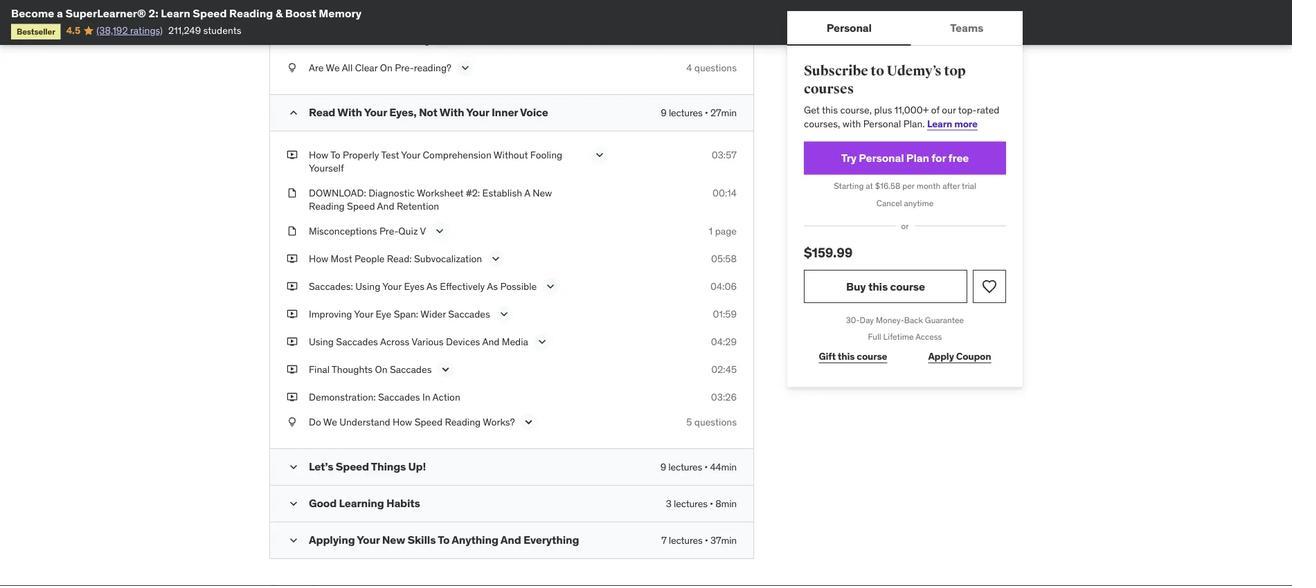 Task type: locate. For each thing, give the bounding box(es) containing it.
0 horizontal spatial and
[[377, 200, 394, 213]]

demonstration: down thoughts
[[309, 391, 376, 403]]

gift this course
[[819, 350, 887, 363]]

read
[[309, 105, 335, 119]]

0 vertical spatial questions
[[694, 61, 737, 74]]

xsmall image left the do
[[287, 415, 298, 429]]

0 horizontal spatial new
[[382, 533, 405, 547]]

0 horizontal spatial using
[[309, 336, 334, 348]]

& right knowledge,
[[560, 0, 566, 8]]

download: diagnostic worksheet #2: establish a new reading speed and retention
[[309, 187, 552, 213]]

your inside the how to properly test your comprehension without fooling yourself
[[401, 148, 420, 161]]

this for buy
[[868, 279, 888, 293]]

small image left applying
[[287, 534, 301, 548]]

using up final
[[309, 336, 334, 348]]

questions right 4
[[694, 61, 737, 74]]

5 xsmall image from the top
[[287, 308, 298, 321]]

questions down 03:26
[[694, 416, 737, 428]]

pre- down reading
[[395, 61, 414, 74]]

this right gift
[[838, 350, 855, 363]]

30-
[[846, 315, 860, 325]]

show lecture description image right v
[[433, 224, 447, 238]]

show lecture description image for improving your eye span: wider saccades
[[497, 308, 511, 321]]

xsmall image left "most"
[[287, 252, 298, 266]]

reading down download:
[[309, 200, 345, 213]]

show lecture description image right "media" in the left of the page
[[535, 335, 549, 349]]

show lecture description image for misconceptions pre-quiz v
[[433, 224, 447, 238]]

course up back on the bottom right of the page
[[890, 279, 925, 293]]

in
[[422, 391, 430, 403]]

1 horizontal spatial learn
[[927, 117, 952, 130]]

1 small image from the top
[[287, 460, 301, 474]]

0 vertical spatial how
[[309, 148, 328, 161]]

plus
[[874, 104, 892, 116]]

how inside the how to properly test your comprehension without fooling yourself
[[309, 148, 328, 161]]

without
[[494, 148, 528, 161]]

• left 8min
[[710, 497, 713, 510]]

for
[[932, 151, 946, 165]]

1 xsmall image from the top
[[287, 33, 298, 47]]

with right read
[[337, 105, 362, 119]]

9 up 3
[[660, 461, 666, 473]]

0 vertical spatial learn
[[161, 6, 190, 20]]

how left "most"
[[309, 253, 328, 265]]

1 vertical spatial demonstration:
[[309, 391, 376, 403]]

xsmall image
[[287, 33, 298, 47], [287, 61, 298, 74], [287, 186, 298, 200], [287, 224, 298, 238], [287, 308, 298, 321], [287, 335, 298, 349], [287, 363, 298, 377], [287, 391, 298, 404]]

top
[[944, 63, 966, 80]]

learning
[[339, 496, 384, 511]]

9
[[661, 106, 667, 119], [660, 461, 666, 473]]

1 vertical spatial course
[[857, 350, 887, 363]]

how down demonstration: saccades in action on the left of page
[[393, 416, 412, 428]]

1 xsmall image from the top
[[287, 148, 298, 162]]

small image
[[287, 106, 301, 120], [287, 497, 301, 511]]

learn
[[161, 6, 190, 20], [927, 117, 952, 130]]

1 vertical spatial small image
[[287, 534, 301, 548]]

1 vertical spatial how
[[309, 253, 328, 265]]

learn up 211,249
[[161, 6, 190, 20]]

to up yourself at the top of the page
[[330, 148, 340, 161]]

understand
[[339, 416, 390, 428]]

on up demonstration: saccades in action on the left of page
[[375, 363, 387, 376]]

learn more link
[[927, 117, 978, 130]]

1
[[709, 225, 713, 237]]

1 demonstration: from the top
[[309, 33, 376, 46]]

questions for 5 questions
[[694, 416, 737, 428]]

reading
[[229, 6, 273, 20], [309, 200, 345, 213], [445, 416, 481, 428]]

learn down of
[[927, 117, 952, 130]]

1 horizontal spatial course
[[890, 279, 925, 293]]

with right the not
[[440, 105, 464, 119]]

5 questions
[[686, 416, 737, 428]]

show lecture description image up reading?
[[437, 33, 451, 47]]

small image
[[287, 460, 301, 474], [287, 534, 301, 548]]

course inside button
[[890, 279, 925, 293]]

saccades: using your eyes as effectively as possible
[[309, 280, 537, 293]]

show lecture description image
[[437, 33, 451, 47], [458, 61, 472, 75], [433, 224, 447, 238], [535, 335, 549, 349], [522, 415, 536, 429]]

your right test
[[401, 148, 420, 161]]

show lecture description image for do we understand how speed reading works?
[[522, 415, 536, 429]]

show lecture description image
[[593, 148, 607, 162], [489, 252, 503, 266], [544, 280, 558, 294], [497, 308, 511, 321], [439, 363, 453, 377]]

2 with from the left
[[440, 105, 464, 119]]

small image left let's in the bottom left of the page
[[287, 460, 301, 474]]

reading down action
[[445, 416, 481, 428]]

small image left good
[[287, 497, 301, 511]]

• left "37min"
[[705, 534, 708, 547]]

on
[[380, 61, 393, 74], [375, 363, 387, 376]]

questions for 4 questions
[[694, 61, 737, 74]]

courses,
[[804, 117, 840, 130]]

0 vertical spatial pre-
[[378, 33, 397, 46]]

pre- up how most people read: subvocalization
[[379, 225, 398, 237]]

2 small image from the top
[[287, 497, 301, 511]]

(38,192
[[96, 24, 128, 37]]

we
[[326, 61, 340, 74], [323, 416, 337, 428]]

course for buy this course
[[890, 279, 925, 293]]

tab list containing personal
[[787, 11, 1023, 46]]

gift this course link
[[804, 343, 902, 371]]

eye
[[376, 308, 391, 320]]

show lecture description image right works?
[[522, 415, 536, 429]]

1 vertical spatial we
[[323, 416, 337, 428]]

2 vertical spatial pre-
[[379, 225, 398, 237]]

1 small image from the top
[[287, 106, 301, 120]]

xsmall image left saccades:
[[287, 280, 298, 293]]

improving your eye span: wider saccades
[[309, 308, 490, 320]]

&
[[560, 0, 566, 8], [276, 6, 283, 20]]

xsmall image for demonstration:
[[287, 33, 298, 47]]

top-
[[958, 104, 977, 116]]

eyes
[[404, 280, 424, 293]]

misconceptions pre-quiz v
[[309, 225, 426, 237]]

your left eyes,
[[364, 105, 387, 119]]

show lecture description image right fooling
[[593, 148, 607, 162]]

speed
[[193, 6, 227, 20], [347, 200, 375, 213], [415, 416, 443, 428], [336, 460, 369, 474]]

0 vertical spatial small image
[[287, 106, 301, 120]]

applying your new skills to anything and everything
[[309, 533, 579, 547]]

1 horizontal spatial as
[[487, 280, 498, 293]]

works?
[[483, 416, 515, 428]]

0 horizontal spatial with
[[337, 105, 362, 119]]

as left possible
[[487, 280, 498, 293]]

0 vertical spatial demonstration:
[[309, 33, 376, 46]]

1 vertical spatial this
[[868, 279, 888, 293]]

1 vertical spatial learn
[[927, 117, 952, 130]]

test
[[381, 148, 399, 161]]

7
[[661, 534, 667, 547]]

lectures left 27min
[[669, 106, 703, 119]]

2 small image from the top
[[287, 534, 301, 548]]

using saccades across various devices and media
[[309, 336, 528, 348]]

teams button
[[911, 11, 1023, 44]]

trial
[[962, 181, 976, 191]]

how for how to properly test your comprehension without fooling yourself
[[309, 148, 328, 161]]

9 for let's speed things up!
[[660, 461, 666, 473]]

course
[[890, 279, 925, 293], [857, 350, 887, 363]]

• left 44min
[[704, 461, 708, 473]]

personal
[[827, 20, 872, 35], [863, 117, 901, 130], [859, 151, 904, 165]]

lectures for let's speed things up!
[[668, 461, 702, 473]]

apply coupon
[[928, 350, 991, 363]]

a
[[524, 187, 530, 199]]

to right skills
[[438, 533, 450, 547]]

05:58
[[711, 253, 737, 265]]

0 vertical spatial new
[[533, 187, 552, 199]]

become a superlearner® 2: learn speed reading & boost memory
[[11, 6, 362, 20]]

on right clear
[[380, 61, 393, 74]]

course for gift this course
[[857, 350, 887, 363]]

interest:
[[385, 0, 421, 8]]

• left 27min
[[705, 106, 708, 119]]

0 horizontal spatial reading
[[229, 6, 273, 20]]

xsmall image for improving
[[287, 308, 298, 321]]

1 horizontal spatial with
[[440, 105, 464, 119]]

this for gift
[[838, 350, 855, 363]]

small image for good
[[287, 497, 301, 511]]

4 xsmall image from the top
[[287, 224, 298, 238]]

1 horizontal spatial &
[[560, 0, 566, 8]]

small image for let's
[[287, 460, 301, 474]]

0 vertical spatial to
[[330, 148, 340, 161]]

show lecture description image right reading?
[[458, 61, 472, 75]]

show lecture description image for final thoughts on saccades
[[439, 363, 453, 377]]

people
[[355, 253, 385, 265]]

2 xsmall image from the top
[[287, 252, 298, 266]]

speed right let's in the bottom left of the page
[[336, 460, 369, 474]]

show lecture description image for how to properly test your comprehension without fooling yourself
[[593, 148, 607, 162]]

possible
[[500, 280, 537, 293]]

and inside download: diagnostic worksheet #2: establish a new reading speed and retention
[[377, 200, 394, 213]]

lectures
[[669, 106, 703, 119], [668, 461, 702, 473], [674, 497, 708, 510], [669, 534, 703, 547]]

demonstration: down memory
[[309, 33, 376, 46]]

good
[[309, 496, 337, 511]]

1 vertical spatial personal
[[863, 117, 901, 130]]

how most people read: subvocalization
[[309, 253, 482, 265]]

show lecture description image for using saccades across various devices and media
[[535, 335, 549, 349]]

coupon
[[956, 350, 991, 363]]

show lecture description image up action
[[439, 363, 453, 377]]

0 vertical spatial personal
[[827, 20, 872, 35]]

starting
[[834, 181, 864, 191]]

1 vertical spatial new
[[382, 533, 405, 547]]

1 horizontal spatial using
[[355, 280, 380, 293]]

xsmall image
[[287, 148, 298, 162], [287, 252, 298, 266], [287, 280, 298, 293], [287, 415, 298, 429]]

0 vertical spatial course
[[890, 279, 925, 293]]

how for how most people read: subvocalization
[[309, 253, 328, 265]]

0 horizontal spatial learn
[[161, 6, 190, 20]]

apply
[[928, 350, 954, 363]]

1 horizontal spatial new
[[533, 187, 552, 199]]

0 vertical spatial and
[[377, 200, 394, 213]]

pre- up are we all clear on pre-reading?
[[378, 33, 397, 46]]

how up yourself at the top of the page
[[309, 148, 328, 161]]

speed inside download: diagnostic worksheet #2: establish a new reading speed and retention
[[347, 200, 375, 213]]

this right buy
[[868, 279, 888, 293]]

do
[[309, 416, 321, 428]]

your left inner on the left top of page
[[466, 105, 489, 119]]

things
[[371, 460, 406, 474]]

as right eyes
[[427, 280, 438, 293]]

we for are
[[326, 61, 340, 74]]

2 horizontal spatial and
[[500, 533, 521, 547]]

we left all
[[326, 61, 340, 74]]

0 horizontal spatial course
[[857, 350, 887, 363]]

personal button
[[787, 11, 911, 44]]

or
[[901, 221, 909, 231]]

4 xsmall image from the top
[[287, 415, 298, 429]]

2 vertical spatial this
[[838, 350, 855, 363]]

new right a
[[533, 187, 552, 199]]

lectures right 7
[[669, 534, 703, 547]]

& left boost
[[276, 6, 283, 20]]

1 vertical spatial to
[[438, 533, 450, 547]]

1 vertical spatial 9
[[660, 461, 666, 473]]

0 vertical spatial small image
[[287, 460, 301, 474]]

speed up misconceptions pre-quiz v
[[347, 200, 375, 213]]

action
[[432, 391, 460, 403]]

4.5
[[66, 24, 80, 37]]

eyes,
[[389, 105, 417, 119]]

questions
[[331, 9, 375, 21]]

1 horizontal spatial reading
[[309, 200, 345, 213]]

lectures for read with your eyes, not with your inner voice
[[669, 106, 703, 119]]

0 horizontal spatial to
[[330, 148, 340, 161]]

1 questions from the top
[[694, 61, 737, 74]]

show lecture description image up "media" in the left of the page
[[497, 308, 511, 321]]

pre- for quiz
[[379, 225, 398, 237]]

0 vertical spatial reading
[[229, 6, 273, 20]]

1 horizontal spatial and
[[482, 336, 500, 348]]

saccades down using saccades across various devices and media
[[390, 363, 432, 376]]

personal down plus
[[863, 117, 901, 130]]

tab list
[[787, 11, 1023, 46]]

personal up the $16.58
[[859, 151, 904, 165]]

2 horizontal spatial reading
[[445, 416, 481, 428]]

new
[[533, 187, 552, 199], [382, 533, 405, 547]]

lectures left 44min
[[668, 461, 702, 473]]

1 as from the left
[[427, 280, 438, 293]]

3 xsmall image from the top
[[287, 280, 298, 293]]

course down full on the right bottom of the page
[[857, 350, 887, 363]]

0 horizontal spatial &
[[276, 6, 283, 20]]

2 demonstration: from the top
[[309, 391, 376, 403]]

personal up subscribe
[[827, 20, 872, 35]]

of
[[931, 104, 940, 116]]

after
[[943, 181, 960, 191]]

3
[[666, 497, 672, 510]]

xsmall image left properly
[[287, 148, 298, 162]]

2 xsmall image from the top
[[287, 61, 298, 74]]

6 xsmall image from the top
[[287, 335, 298, 349]]

retention
[[397, 200, 439, 213]]

2 vertical spatial and
[[500, 533, 521, 547]]

subscribe
[[804, 63, 868, 80]]

7 xsmall image from the top
[[287, 363, 298, 377]]

to
[[871, 63, 884, 80]]

small image left read
[[287, 106, 301, 120]]

this inside get this course, plus 11,000+ of our top-rated courses, with personal plan.
[[822, 104, 838, 116]]

06:59
[[711, 33, 737, 46]]

guarantee
[[925, 315, 964, 325]]

and right anything
[[500, 533, 521, 547]]

new left skills
[[382, 533, 405, 547]]

1 vertical spatial small image
[[287, 497, 301, 511]]

0 vertical spatial we
[[326, 61, 340, 74]]

show lecture description image up possible
[[489, 252, 503, 266]]

8min
[[715, 497, 737, 510]]

cancel
[[876, 198, 902, 209]]

questions
[[694, 61, 737, 74], [694, 416, 737, 428]]

0 vertical spatial 9
[[661, 106, 667, 119]]

reading up students
[[229, 6, 273, 20]]

this inside button
[[868, 279, 888, 293]]

0 vertical spatial this
[[822, 104, 838, 116]]

9 left 27min
[[661, 106, 667, 119]]

and left "media" in the left of the page
[[482, 336, 500, 348]]

1 vertical spatial reading
[[309, 200, 345, 213]]

show lecture description image for how most people read: subvocalization
[[489, 252, 503, 266]]

8 xsmall image from the top
[[287, 391, 298, 404]]

(38,192 ratings)
[[96, 24, 163, 37]]

37min
[[710, 534, 737, 547]]

we right the do
[[323, 416, 337, 428]]

and down 'diagnostic'
[[377, 200, 394, 213]]

this up courses,
[[822, 104, 838, 116]]

show lecture description image right possible
[[544, 280, 558, 294]]

5
[[686, 416, 692, 428]]

2 questions from the top
[[694, 416, 737, 428]]

1 vertical spatial questions
[[694, 416, 737, 428]]

using down people
[[355, 280, 380, 293]]

final thoughts on saccades
[[309, 363, 432, 376]]

0 horizontal spatial as
[[427, 280, 438, 293]]

devices
[[446, 336, 480, 348]]

lectures right 3
[[674, 497, 708, 510]]

•
[[705, 106, 708, 119], [704, 461, 708, 473], [710, 497, 713, 510], [705, 534, 708, 547]]

1 vertical spatial using
[[309, 336, 334, 348]]



Task type: vqa. For each thing, say whether or not it's contained in the screenshot.
1st questions
yes



Task type: describe. For each thing, give the bounding box(es) containing it.
knowledge,
[[507, 0, 558, 8]]

1 horizontal spatial to
[[438, 533, 450, 547]]

perspectives,
[[423, 0, 481, 8]]

voice
[[520, 105, 548, 119]]

xsmall image for using
[[287, 335, 298, 349]]

show lecture description image for saccades: using your eyes as effectively as possible
[[544, 280, 558, 294]]

small image for applying
[[287, 534, 301, 548]]

xsmall image for how to properly test your comprehension without fooling yourself
[[287, 148, 298, 162]]

211,249
[[168, 24, 201, 37]]

00:14
[[713, 187, 737, 199]]

lectures for good learning habits
[[674, 497, 708, 510]]

04:29
[[711, 336, 737, 348]]

wishlist image
[[981, 278, 998, 295]]

xsmall image for saccades: using your eyes as effectively as possible
[[287, 280, 298, 293]]

buy this course button
[[804, 270, 967, 303]]

thoughts
[[332, 363, 373, 376]]

1 vertical spatial on
[[375, 363, 387, 376]]

udemy's
[[887, 63, 941, 80]]

most
[[331, 253, 352, 265]]

personal inside get this course, plus 11,000+ of our top-rated courses, with personal plan.
[[863, 117, 901, 130]]

memory
[[319, 6, 362, 20]]

1 vertical spatial pre-
[[395, 61, 414, 74]]

gift
[[819, 350, 836, 363]]

lifetime
[[883, 332, 914, 343]]

0 vertical spatial on
[[380, 61, 393, 74]]

fooling
[[530, 148, 562, 161]]

starting at $16.58 per month after trial cancel anytime
[[834, 181, 976, 209]]

04:06
[[710, 280, 737, 293]]

bestseller
[[17, 26, 55, 37]]

media
[[502, 336, 528, 348]]

money-
[[876, 315, 904, 325]]

are
[[309, 61, 324, 74]]

reading inside download: diagnostic worksheet #2: establish a new reading speed and retention
[[309, 200, 345, 213]]

boost
[[285, 6, 316, 20]]

worksheet
[[417, 187, 464, 199]]

burning
[[348, 0, 383, 8]]

xsmall image for final
[[287, 363, 298, 377]]

we for do
[[323, 416, 337, 428]]

applying
[[309, 533, 355, 547]]

final
[[309, 363, 330, 376]]

saccades up devices
[[448, 308, 490, 320]]

courses
[[804, 80, 854, 97]]

creating
[[309, 0, 346, 8]]

saccades left in
[[378, 391, 420, 403]]

quiz
[[398, 225, 418, 237]]

show lecture description image for are we all clear on pre-reading?
[[458, 61, 472, 75]]

good learning habits
[[309, 496, 420, 511]]

anything
[[452, 533, 498, 547]]

properly
[[343, 148, 379, 161]]

prior
[[484, 0, 504, 8]]

become
[[11, 6, 54, 20]]

pre- for reading
[[378, 33, 397, 46]]

w/h
[[309, 9, 329, 21]]

inner
[[492, 105, 518, 119]]

do we understand how speed reading works?
[[309, 416, 515, 428]]

get this course, plus 11,000+ of our top-rated courses, with personal plan.
[[804, 104, 1000, 130]]

not
[[419, 105, 437, 119]]

2 vertical spatial reading
[[445, 416, 481, 428]]

4
[[686, 61, 692, 74]]

2 vertical spatial personal
[[859, 151, 904, 165]]

our
[[942, 104, 956, 116]]

anytime
[[904, 198, 934, 209]]

xsmall image for how most people read: subvocalization
[[287, 252, 298, 266]]

small image for read
[[287, 106, 301, 120]]

month
[[917, 181, 941, 191]]

show lecture description image for demonstration: pre-reading
[[437, 33, 451, 47]]

wider
[[421, 308, 446, 320]]

buy this course
[[846, 279, 925, 293]]

creating burning interest: perspectives, prior knowledge, & w/h questions
[[309, 0, 566, 21]]

27min
[[710, 106, 737, 119]]

• for applying your new skills to anything and everything
[[705, 534, 708, 547]]

demonstration: saccades in action
[[309, 391, 460, 403]]

reading
[[397, 33, 430, 46]]

personal inside button
[[827, 20, 872, 35]]

xsmall image for do we understand how speed reading works?
[[287, 415, 298, 429]]

download:
[[309, 187, 366, 199]]

v
[[420, 225, 426, 237]]

superlearner®
[[65, 6, 146, 20]]

speed up 211,249 students
[[193, 6, 227, 20]]

your left eyes
[[382, 280, 402, 293]]

• for read with your eyes, not with your inner voice
[[705, 106, 708, 119]]

lectures for applying your new skills to anything and everything
[[669, 534, 703, 547]]

new inside download: diagnostic worksheet #2: establish a new reading speed and retention
[[533, 187, 552, 199]]

demonstration: for demonstration: pre-reading
[[309, 33, 376, 46]]

saccades:
[[309, 280, 353, 293]]

7 lectures • 37min
[[661, 534, 737, 547]]

try
[[841, 151, 857, 165]]

full
[[868, 332, 881, 343]]

apply coupon button
[[913, 343, 1006, 371]]

skills
[[407, 533, 436, 547]]

1 with from the left
[[337, 105, 362, 119]]

3 xsmall image from the top
[[287, 186, 298, 200]]

1 vertical spatial and
[[482, 336, 500, 348]]

• for good learning habits
[[710, 497, 713, 510]]

to inside the how to properly test your comprehension without fooling yourself
[[330, 148, 340, 161]]

your right applying
[[357, 533, 380, 547]]

free
[[948, 151, 969, 165]]

reading?
[[414, 61, 451, 74]]

03:57
[[712, 148, 737, 161]]

day
[[860, 315, 874, 325]]

• for let's speed things up!
[[704, 461, 708, 473]]

1 page
[[709, 225, 737, 237]]

speed down in
[[415, 416, 443, 428]]

0 vertical spatial using
[[355, 280, 380, 293]]

diagnostic
[[369, 187, 415, 199]]

your left eye
[[354, 308, 373, 320]]

2 as from the left
[[487, 280, 498, 293]]

3 lectures • 8min
[[666, 497, 737, 510]]

up!
[[408, 460, 426, 474]]

back
[[904, 315, 923, 325]]

try personal plan for free
[[841, 151, 969, 165]]

211,249 students
[[168, 24, 241, 37]]

with
[[843, 117, 861, 130]]

$159.99
[[804, 244, 853, 261]]

this for get
[[822, 104, 838, 116]]

xsmall image for are
[[287, 61, 298, 74]]

xsmall image for misconceptions
[[287, 224, 298, 238]]

saccades up thoughts
[[336, 336, 378, 348]]

establish
[[482, 187, 522, 199]]

let's speed things up!
[[309, 460, 426, 474]]

across
[[380, 336, 410, 348]]

2 vertical spatial how
[[393, 416, 412, 428]]

& inside creating burning interest: perspectives, prior knowledge, & w/h questions
[[560, 0, 566, 8]]

9 for read with your eyes, not with your inner voice
[[661, 106, 667, 119]]

access
[[916, 332, 942, 343]]

improving
[[309, 308, 352, 320]]

effectively
[[440, 280, 485, 293]]

how to properly test your comprehension without fooling yourself
[[309, 148, 562, 174]]

read with your eyes, not with your inner voice
[[309, 105, 548, 119]]

11,000+
[[895, 104, 929, 116]]

demonstration: for demonstration: saccades in action
[[309, 391, 376, 403]]



